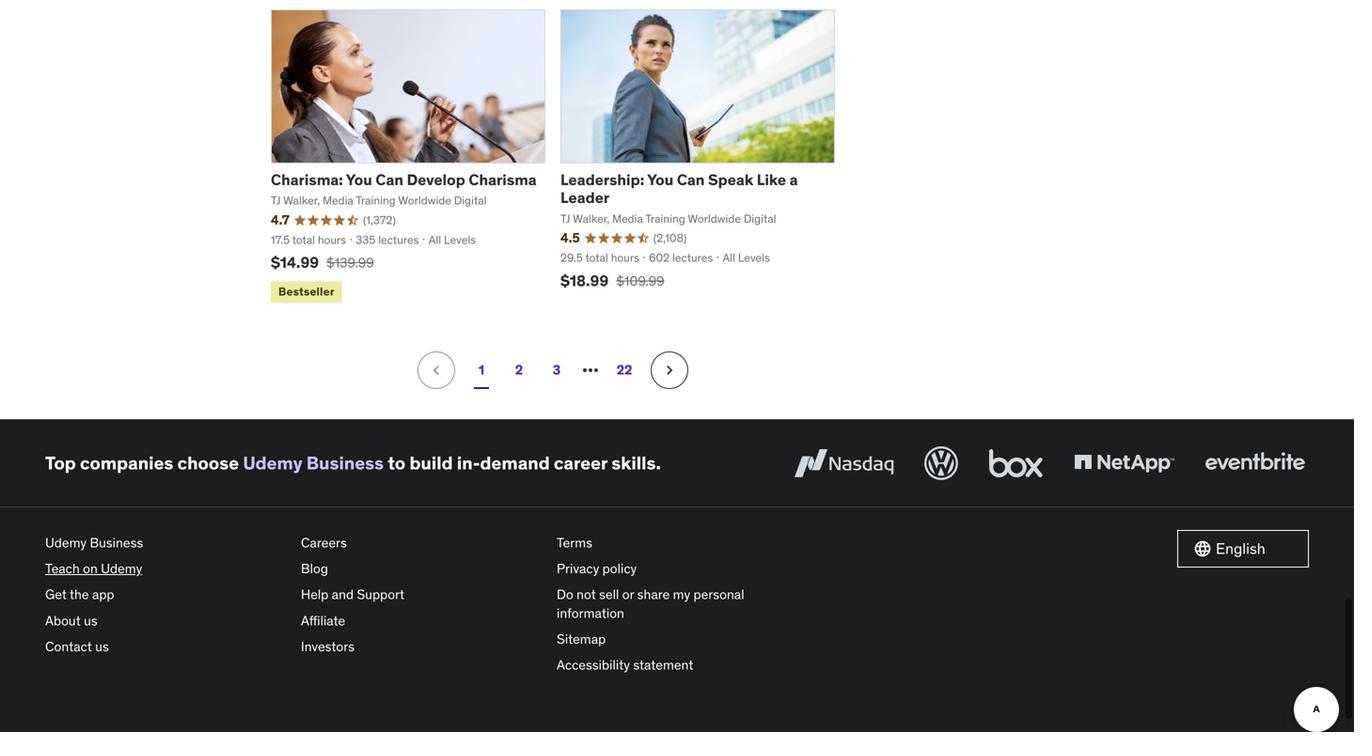Task type: locate. For each thing, give the bounding box(es) containing it.
all right 335 lectures
[[429, 233, 441, 247]]

companies
[[80, 452, 173, 475]]

0 vertical spatial levels
[[444, 233, 476, 247]]

udemy business link up "get the app" link
[[45, 531, 286, 556]]

terms link
[[557, 531, 798, 556]]

hours up $18.99 $109.99
[[611, 251, 640, 265]]

do
[[557, 587, 574, 604]]

digital down like
[[744, 212, 777, 226]]

worldwide
[[398, 194, 451, 208], [688, 212, 741, 226]]

1 vertical spatial total
[[585, 251, 608, 265]]

privacy
[[557, 561, 599, 578]]

lectures
[[378, 233, 419, 247], [673, 251, 713, 265]]

1 horizontal spatial lectures
[[673, 251, 713, 265]]

1 horizontal spatial training
[[646, 212, 685, 226]]

skills.
[[612, 452, 661, 475]]

tj up 4.5
[[561, 212, 570, 226]]

media down leadership:
[[612, 212, 643, 226]]

1 vertical spatial levels
[[738, 251, 770, 265]]

nasdaq image
[[790, 443, 898, 484]]

0 vertical spatial all
[[429, 233, 441, 247]]

3 link
[[538, 352, 576, 389]]

leadership: you can speak like a leader link
[[561, 170, 798, 208]]

training inside leadership: you can speak like a leader tj walker, media training worldwide digital
[[646, 212, 685, 226]]

walker, down leader at left
[[573, 212, 610, 226]]

0 vertical spatial training
[[356, 194, 396, 208]]

lectures down "1372 reviews" element
[[378, 233, 419, 247]]

0 horizontal spatial you
[[346, 170, 372, 190]]

training
[[356, 194, 396, 208], [646, 212, 685, 226]]

levels for leadership: you can speak like a leader
[[738, 251, 770, 265]]

1 vertical spatial udemy business link
[[45, 531, 286, 556]]

1 horizontal spatial tj
[[561, 212, 570, 226]]

digital down charisma
[[454, 194, 487, 208]]

1 horizontal spatial walker,
[[573, 212, 610, 226]]

worldwide inside leadership: you can speak like a leader tj walker, media training worldwide digital
[[688, 212, 741, 226]]

1 vertical spatial business
[[90, 535, 143, 552]]

1 vertical spatial digital
[[744, 212, 777, 226]]

business
[[307, 452, 384, 475], [90, 535, 143, 552]]

0 horizontal spatial hours
[[318, 233, 346, 247]]

help
[[301, 587, 329, 604]]

1 vertical spatial media
[[612, 212, 643, 226]]

0 horizontal spatial total
[[292, 233, 315, 247]]

you right leadership:
[[647, 170, 674, 190]]

bestseller
[[278, 285, 335, 299]]

0 vertical spatial all levels
[[429, 233, 476, 247]]

udemy right choose
[[243, 452, 303, 475]]

box image
[[985, 443, 1048, 484]]

total right 17.5
[[292, 233, 315, 247]]

all levels down the develop
[[429, 233, 476, 247]]

can inside charisma: you can develop charisma tj walker, media training worldwide digital
[[376, 170, 404, 190]]

total
[[292, 233, 315, 247], [585, 251, 608, 265]]

all right 602 lectures
[[723, 251, 736, 265]]

all levels
[[429, 233, 476, 247], [723, 251, 770, 265]]

1 vertical spatial lectures
[[673, 251, 713, 265]]

2 you from the left
[[647, 170, 674, 190]]

2 horizontal spatial udemy
[[243, 452, 303, 475]]

1 can from the left
[[376, 170, 404, 190]]

can left "speak"
[[677, 170, 705, 190]]

1 vertical spatial worldwide
[[688, 212, 741, 226]]

about us link
[[45, 608, 286, 634]]

all for leadership: you can speak like a leader
[[723, 251, 736, 265]]

0 horizontal spatial all
[[429, 233, 441, 247]]

1 vertical spatial us
[[95, 639, 109, 655]]

can inside leadership: you can speak like a leader tj walker, media training worldwide digital
[[677, 170, 705, 190]]

udemy up the teach
[[45, 535, 87, 552]]

business left to at the left bottom
[[307, 452, 384, 475]]

all levels right 602 lectures
[[723, 251, 770, 265]]

worldwide down the develop
[[398, 194, 451, 208]]

top
[[45, 452, 76, 475]]

you for charisma:
[[346, 170, 372, 190]]

help and support link
[[301, 582, 542, 608]]

1 horizontal spatial hours
[[611, 251, 640, 265]]

netapp image
[[1070, 443, 1179, 484]]

udemy business link
[[243, 452, 384, 475], [45, 531, 286, 556]]

all levels for leadership: you can speak like a leader
[[723, 251, 770, 265]]

english button
[[1178, 531, 1309, 568]]

training inside charisma: you can develop charisma tj walker, media training worldwide digital
[[356, 194, 396, 208]]

1 horizontal spatial worldwide
[[688, 212, 741, 226]]

1 link
[[463, 352, 500, 389]]

eventbrite image
[[1201, 443, 1309, 484]]

17.5 total hours
[[271, 233, 346, 247]]

udemy business link up careers
[[243, 452, 384, 475]]

0 vertical spatial us
[[84, 613, 98, 630]]

tj inside charisma: you can develop charisma tj walker, media training worldwide digital
[[271, 194, 281, 208]]

us
[[84, 613, 98, 630], [95, 639, 109, 655]]

app
[[92, 587, 114, 604]]

0 horizontal spatial levels
[[444, 233, 476, 247]]

1 vertical spatial all
[[723, 251, 736, 265]]

training up (2,108)
[[646, 212, 685, 226]]

all for charisma: you can develop charisma
[[429, 233, 441, 247]]

2 can from the left
[[677, 170, 705, 190]]

0 vertical spatial walker,
[[283, 194, 320, 208]]

1 horizontal spatial all levels
[[723, 251, 770, 265]]

1 horizontal spatial media
[[612, 212, 643, 226]]

335 lectures
[[356, 233, 419, 247]]

not
[[577, 587, 596, 604]]

teach on udemy link
[[45, 556, 286, 582]]

us right about
[[84, 613, 98, 630]]

0 vertical spatial digital
[[454, 194, 487, 208]]

can for speak
[[677, 170, 705, 190]]

ellipsis image
[[579, 359, 602, 382]]

business up "on"
[[90, 535, 143, 552]]

tj
[[271, 194, 281, 208], [561, 212, 570, 226]]

$18.99
[[561, 271, 609, 290]]

0 horizontal spatial tj
[[271, 194, 281, 208]]

tj up "4.7"
[[271, 194, 281, 208]]

can
[[376, 170, 404, 190], [677, 170, 705, 190]]

charisma: you can develop charisma tj walker, media training worldwide digital
[[271, 170, 537, 208]]

2 vertical spatial udemy
[[101, 561, 142, 578]]

english
[[1216, 539, 1266, 559]]

1 horizontal spatial all
[[723, 251, 736, 265]]

1 horizontal spatial can
[[677, 170, 705, 190]]

0 horizontal spatial business
[[90, 535, 143, 552]]

privacy policy link
[[557, 556, 798, 582]]

0 horizontal spatial worldwide
[[398, 194, 451, 208]]

blog
[[301, 561, 328, 578]]

udemy right "on"
[[101, 561, 142, 578]]

build
[[410, 452, 453, 475]]

levels
[[444, 233, 476, 247], [738, 251, 770, 265]]

2108 reviews element
[[654, 231, 687, 246]]

0 vertical spatial tj
[[271, 194, 281, 208]]

1 horizontal spatial total
[[585, 251, 608, 265]]

investors link
[[301, 634, 542, 660]]

us right contact
[[95, 639, 109, 655]]

can for develop
[[376, 170, 404, 190]]

2
[[515, 362, 523, 379]]

0 horizontal spatial training
[[356, 194, 396, 208]]

terms
[[557, 535, 593, 552]]

demand
[[480, 452, 550, 475]]

lectures for $14.99
[[378, 233, 419, 247]]

digital
[[454, 194, 487, 208], [744, 212, 777, 226]]

1 horizontal spatial udemy
[[101, 561, 142, 578]]

media
[[323, 194, 354, 208], [612, 212, 643, 226]]

1 you from the left
[[346, 170, 372, 190]]

total for $18.99
[[585, 251, 608, 265]]

next page image
[[660, 361, 679, 380]]

career
[[554, 452, 608, 475]]

17.5
[[271, 233, 290, 247]]

blog link
[[301, 556, 542, 582]]

about
[[45, 613, 81, 630]]

1 vertical spatial tj
[[561, 212, 570, 226]]

0 horizontal spatial udemy
[[45, 535, 87, 552]]

sell
[[599, 587, 619, 604]]

0 horizontal spatial all levels
[[429, 233, 476, 247]]

1 horizontal spatial levels
[[738, 251, 770, 265]]

media down the charisma:
[[323, 194, 354, 208]]

digital inside leadership: you can speak like a leader tj walker, media training worldwide digital
[[744, 212, 777, 226]]

leadership: you can speak like a leader tj walker, media training worldwide digital
[[561, 170, 798, 226]]

1 vertical spatial udemy
[[45, 535, 87, 552]]

0 vertical spatial total
[[292, 233, 315, 247]]

on
[[83, 561, 98, 578]]

0 horizontal spatial media
[[323, 194, 354, 208]]

0 horizontal spatial lectures
[[378, 233, 419, 247]]

all levels for charisma: you can develop charisma
[[429, 233, 476, 247]]

you inside leadership: you can speak like a leader tj walker, media training worldwide digital
[[647, 170, 674, 190]]

1 horizontal spatial you
[[647, 170, 674, 190]]

charisma:
[[271, 170, 343, 190]]

worldwide down "speak"
[[688, 212, 741, 226]]

1 vertical spatial walker,
[[573, 212, 610, 226]]

total right 29.5
[[585, 251, 608, 265]]

you inside charisma: you can develop charisma tj walker, media training worldwide digital
[[346, 170, 372, 190]]

1 horizontal spatial business
[[307, 452, 384, 475]]

levels right 602 lectures
[[738, 251, 770, 265]]

$109.99
[[616, 273, 665, 290]]

0 vertical spatial worldwide
[[398, 194, 451, 208]]

0 vertical spatial lectures
[[378, 233, 419, 247]]

can up (1,372)
[[376, 170, 404, 190]]

accessibility
[[557, 657, 630, 674]]

lectures down 2108 reviews element at the top of the page
[[673, 251, 713, 265]]

335
[[356, 233, 376, 247]]

0 vertical spatial media
[[323, 194, 354, 208]]

1 vertical spatial training
[[646, 212, 685, 226]]

0 horizontal spatial can
[[376, 170, 404, 190]]

0 vertical spatial hours
[[318, 233, 346, 247]]

1 vertical spatial all levels
[[723, 251, 770, 265]]

walker, down the charisma:
[[283, 194, 320, 208]]

udemy
[[243, 452, 303, 475], [45, 535, 87, 552], [101, 561, 142, 578]]

3
[[553, 362, 561, 379]]

you up (1,372)
[[346, 170, 372, 190]]

hours
[[318, 233, 346, 247], [611, 251, 640, 265]]

training up (1,372)
[[356, 194, 396, 208]]

$14.99
[[271, 253, 319, 272]]

0 horizontal spatial digital
[[454, 194, 487, 208]]

all
[[429, 233, 441, 247], [723, 251, 736, 265]]

1 vertical spatial hours
[[611, 251, 640, 265]]

1 horizontal spatial digital
[[744, 212, 777, 226]]

0 horizontal spatial walker,
[[283, 194, 320, 208]]

previous page image
[[427, 361, 446, 380]]

levels down the develop
[[444, 233, 476, 247]]

media inside charisma: you can develop charisma tj walker, media training worldwide digital
[[323, 194, 354, 208]]

hours up the '$14.99 $139.99'
[[318, 233, 346, 247]]



Task type: vqa. For each thing, say whether or not it's contained in the screenshot.
'you' for Charisma:
yes



Task type: describe. For each thing, give the bounding box(es) containing it.
investors
[[301, 639, 355, 655]]

leader
[[561, 188, 610, 208]]

walker, inside charisma: you can develop charisma tj walker, media training worldwide digital
[[283, 194, 320, 208]]

top companies choose udemy business to build in-demand career skills.
[[45, 452, 661, 475]]

in-
[[457, 452, 480, 475]]

2 link
[[500, 352, 538, 389]]

like
[[757, 170, 786, 190]]

charisma: you can develop charisma link
[[271, 170, 537, 190]]

careers link
[[301, 531, 542, 556]]

the
[[70, 587, 89, 604]]

get
[[45, 587, 67, 604]]

22 link
[[606, 352, 643, 389]]

support
[[357, 587, 405, 604]]

volkswagen image
[[921, 443, 962, 484]]

1
[[479, 362, 485, 379]]

charisma
[[469, 170, 537, 190]]

affiliate
[[301, 613, 345, 630]]

worldwide inside charisma: you can develop charisma tj walker, media training worldwide digital
[[398, 194, 451, 208]]

(1,372)
[[363, 213, 396, 228]]

my
[[673, 587, 691, 604]]

business inside udemy business teach on udemy get the app about us contact us
[[90, 535, 143, 552]]

29.5 total hours
[[561, 251, 640, 265]]

602 lectures
[[649, 251, 713, 265]]

small image
[[1194, 540, 1212, 559]]

29.5
[[561, 251, 583, 265]]

tj inside leadership: you can speak like a leader tj walker, media training worldwide digital
[[561, 212, 570, 226]]

0 vertical spatial udemy business link
[[243, 452, 384, 475]]

4.5
[[561, 230, 580, 247]]

teach
[[45, 561, 80, 578]]

to
[[388, 452, 406, 475]]

develop
[[407, 170, 465, 190]]

contact
[[45, 639, 92, 655]]

sitemap link
[[557, 627, 798, 653]]

you for leadership:
[[647, 170, 674, 190]]

1372 reviews element
[[363, 213, 396, 228]]

terms privacy policy do not sell or share my personal information sitemap accessibility statement
[[557, 535, 745, 674]]

information
[[557, 605, 624, 622]]

0 vertical spatial business
[[307, 452, 384, 475]]

accessibility statement link
[[557, 653, 798, 679]]

digital inside charisma: you can develop charisma tj walker, media training worldwide digital
[[454, 194, 487, 208]]

leadership:
[[561, 170, 645, 190]]

get the app link
[[45, 582, 286, 608]]

speak
[[708, 170, 754, 190]]

602
[[649, 251, 670, 265]]

lectures for $18.99
[[673, 251, 713, 265]]

choose
[[177, 452, 239, 475]]

affiliate link
[[301, 608, 542, 634]]

hours for $18.99
[[611, 251, 640, 265]]

policy
[[603, 561, 637, 578]]

contact us link
[[45, 634, 286, 660]]

do not sell or share my personal information button
[[557, 582, 798, 627]]

(2,108)
[[654, 231, 687, 246]]

a
[[790, 170, 798, 190]]

22
[[617, 362, 632, 379]]

$139.99
[[327, 255, 374, 271]]

share
[[637, 587, 670, 604]]

media inside leadership: you can speak like a leader tj walker, media training worldwide digital
[[612, 212, 643, 226]]

or
[[622, 587, 634, 604]]

careers blog help and support affiliate investors
[[301, 535, 405, 655]]

udemy business teach on udemy get the app about us contact us
[[45, 535, 143, 655]]

4.7
[[271, 212, 290, 229]]

walker, inside leadership: you can speak like a leader tj walker, media training worldwide digital
[[573, 212, 610, 226]]

levels for charisma: you can develop charisma
[[444, 233, 476, 247]]

sitemap
[[557, 631, 606, 648]]

statement
[[633, 657, 694, 674]]

$14.99 $139.99
[[271, 253, 374, 272]]

careers
[[301, 535, 347, 552]]

and
[[332, 587, 354, 604]]

0 vertical spatial udemy
[[243, 452, 303, 475]]

hours for $14.99
[[318, 233, 346, 247]]

personal
[[694, 587, 745, 604]]

total for $14.99
[[292, 233, 315, 247]]

$18.99 $109.99
[[561, 271, 665, 290]]



